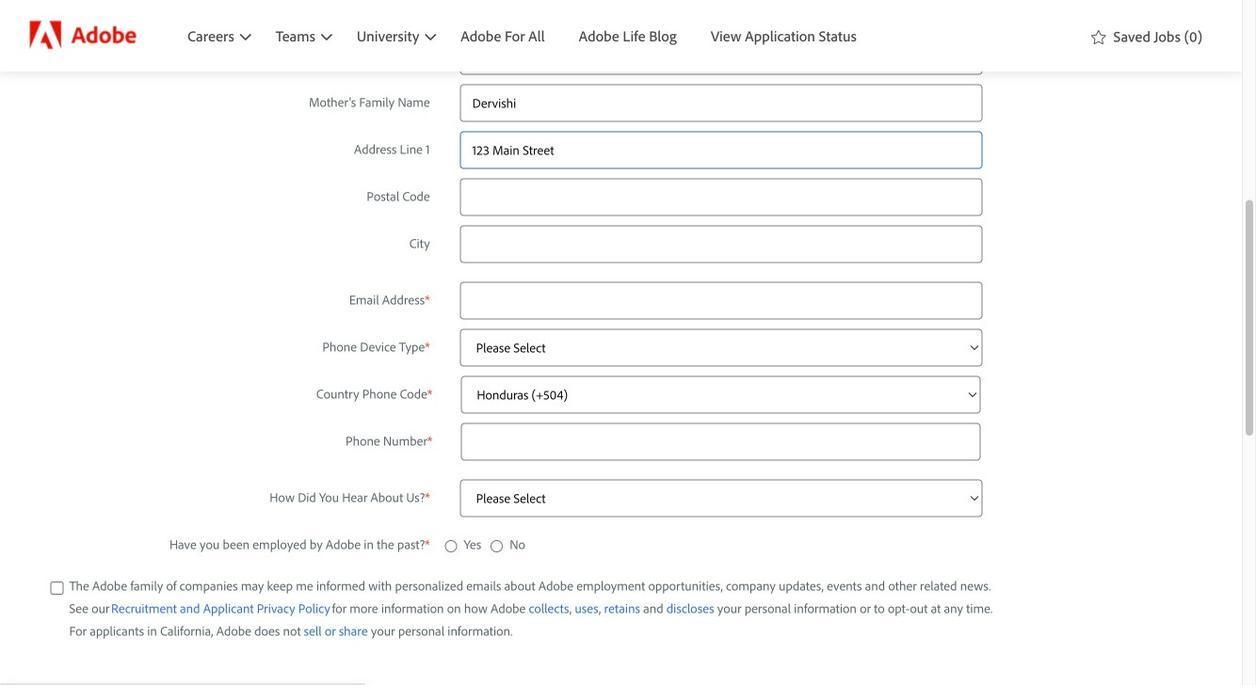 Task type: describe. For each thing, give the bounding box(es) containing it.
star image
[[1091, 26, 1107, 45]]

3 list item from the left
[[694, 0, 874, 72]]

2 list item from the left
[[562, 0, 694, 72]]

1 list item from the left
[[444, 0, 562, 72]]



Task type: locate. For each thing, give the bounding box(es) containing it.
Address Line 1 text field
[[460, 131, 983, 169]]

None checkbox
[[50, 579, 64, 598]]

None radio
[[445, 537, 457, 556]]

None radio
[[491, 537, 503, 556]]

option group
[[50, 527, 998, 556]]

list
[[171, 0, 1080, 72]]

company logo image
[[28, 20, 141, 52]]

Postal Code text field
[[460, 178, 983, 216]]

Phone Number text field
[[461, 423, 981, 461]]

Email Address email field
[[460, 282, 983, 320]]

Mother's Family Name text field
[[460, 84, 983, 122]]

list item
[[444, 0, 562, 72], [562, 0, 694, 72], [694, 0, 874, 72]]

Father's Family Name text field
[[460, 37, 983, 75]]

City text field
[[460, 225, 983, 263]]

Given Name(s) text field
[[460, 0, 983, 28]]



Task type: vqa. For each thing, say whether or not it's contained in the screenshot.
Phone Number text field
yes



